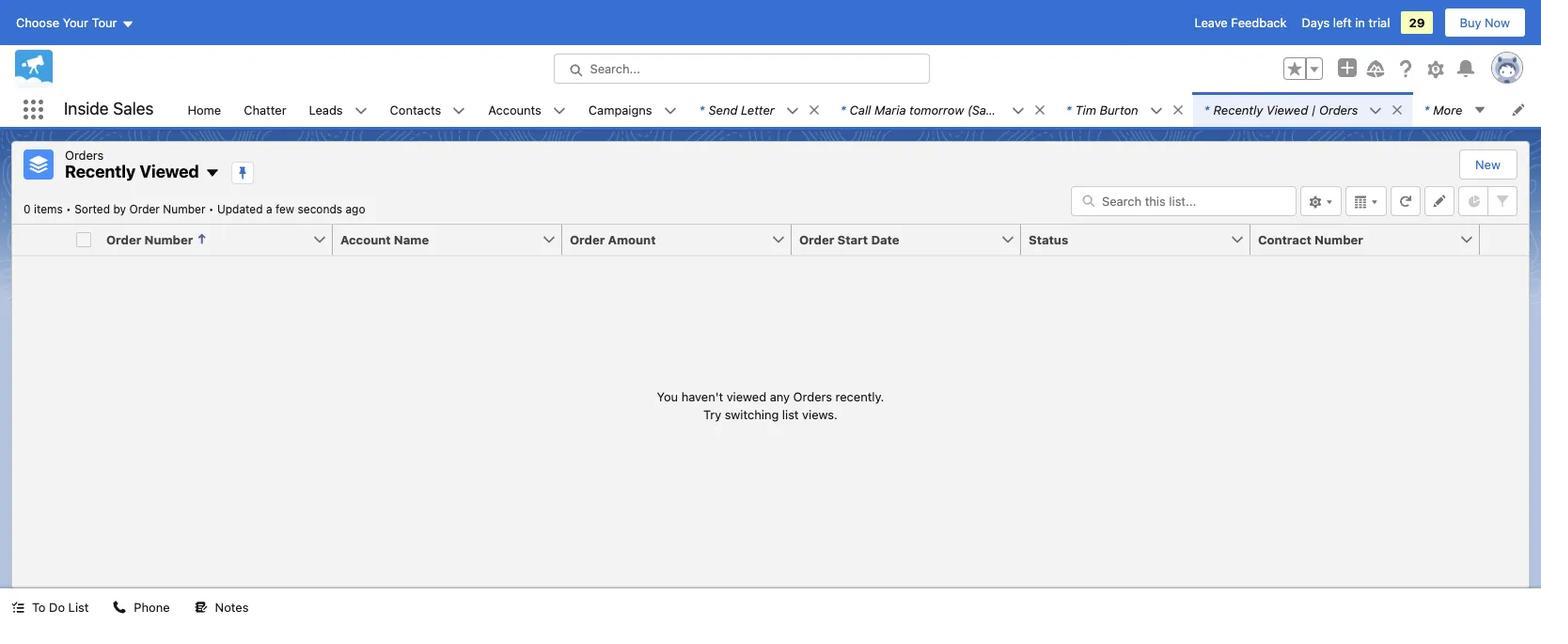 Task type: locate. For each thing, give the bounding box(es) containing it.
account name element
[[333, 224, 574, 255]]

days
[[1302, 15, 1330, 30]]

feedback
[[1231, 15, 1287, 30]]

number down 0 items • sorted by order number • updated a few seconds ago
[[144, 232, 193, 247]]

left
[[1333, 15, 1352, 30]]

text default image right accounts
[[553, 104, 566, 117]]

0 horizontal spatial viewed
[[140, 162, 199, 181]]

1 vertical spatial orders
[[65, 148, 104, 163]]

text default image right leads
[[354, 104, 367, 117]]

viewed
[[1266, 102, 1308, 117], [140, 162, 199, 181]]

text default image left notes
[[194, 601, 207, 614]]

order number button
[[99, 224, 312, 254]]

inside
[[64, 99, 109, 119]]

now
[[1485, 15, 1510, 30]]

order left start
[[799, 232, 834, 247]]

viewed inside list item
[[1266, 102, 1308, 117]]

call
[[850, 102, 871, 117]]

1 * from the left
[[699, 102, 705, 117]]

list
[[782, 407, 799, 422]]

campaigns list item
[[577, 92, 688, 127]]

text default image inside leads list item
[[354, 104, 367, 117]]

order
[[129, 202, 160, 216], [106, 232, 141, 247], [570, 232, 605, 247], [799, 232, 834, 247]]

(sample)
[[967, 102, 1019, 117]]

recently up sorted
[[65, 162, 136, 181]]

leave
[[1195, 15, 1228, 30]]

number inside button
[[1315, 232, 1363, 247]]

orders inside list item
[[1319, 102, 1358, 117]]

* down leave
[[1204, 102, 1210, 117]]

seconds
[[298, 202, 342, 216]]

text default image right |
[[1391, 103, 1404, 116]]

leads
[[309, 102, 343, 117]]

search... button
[[553, 54, 929, 84]]

sales
[[113, 99, 154, 119]]

maria
[[874, 102, 906, 117]]

send
[[709, 102, 738, 117]]

order number element
[[99, 224, 344, 255]]

Search Recently Viewed list view. search field
[[1071, 186, 1297, 216]]

do
[[49, 600, 65, 615]]

viewed left |
[[1266, 102, 1308, 117]]

* tim burton
[[1066, 102, 1138, 117]]

new button
[[1460, 150, 1516, 179]]

list
[[176, 92, 1541, 127]]

* for * call maria tomorrow (sample)
[[840, 102, 846, 117]]

group
[[1284, 57, 1323, 80]]

text default image left 'tim'
[[1033, 103, 1046, 116]]

status
[[657, 388, 884, 424]]

text default image inside notes button
[[194, 601, 207, 614]]

action image
[[1480, 224, 1529, 254]]

status element
[[1021, 224, 1262, 255]]

text default image right letter
[[786, 104, 799, 117]]

buy
[[1460, 15, 1481, 30]]

orders for * recently viewed | orders
[[1319, 102, 1358, 117]]

burton
[[1100, 102, 1138, 117]]

by
[[113, 202, 126, 216]]

text default image inside accounts list item
[[553, 104, 566, 117]]

recently viewed|orders|list view element
[[11, 141, 1530, 589]]

order inside button
[[799, 232, 834, 247]]

search...
[[590, 61, 640, 76]]

tomorrow
[[909, 102, 964, 117]]

ago
[[346, 202, 365, 216]]

phone button
[[102, 589, 181, 626]]

* left call
[[840, 102, 846, 117]]

2 horizontal spatial orders
[[1319, 102, 1358, 117]]

text default image right campaigns at the left of page
[[664, 104, 677, 117]]

1 vertical spatial recently
[[65, 162, 136, 181]]

order inside "button"
[[106, 232, 141, 247]]

1 horizontal spatial orders
[[793, 389, 832, 404]]

text default image right contacts
[[453, 104, 466, 117]]

order down recently viewed status
[[106, 232, 141, 247]]

recently
[[1214, 102, 1263, 117], [65, 162, 136, 181]]

in
[[1355, 15, 1365, 30]]

text default image left phone
[[113, 601, 126, 614]]

text default image inside contacts list item
[[453, 104, 466, 117]]

* send letter
[[699, 102, 775, 117]]

* left send on the left top of page
[[699, 102, 705, 117]]

number for contract number
[[1315, 232, 1363, 247]]

* for * tim burton
[[1066, 102, 1072, 117]]

leave feedback link
[[1195, 15, 1287, 30]]

• right items
[[66, 202, 71, 216]]

tour
[[92, 15, 117, 30]]

order amount
[[570, 232, 656, 247]]

campaigns link
[[577, 92, 664, 127]]

1 horizontal spatial viewed
[[1266, 102, 1308, 117]]

orders inside 'you haven't viewed any orders recently. try switching list views.'
[[793, 389, 832, 404]]

0 vertical spatial orders
[[1319, 102, 1358, 117]]

leads link
[[298, 92, 354, 127]]

campaigns
[[589, 102, 652, 117]]

number for order number
[[144, 232, 193, 247]]

cell
[[69, 224, 99, 255]]

orders down inside
[[65, 148, 104, 163]]

contract number button
[[1251, 224, 1459, 254]]

order for order number
[[106, 232, 141, 247]]

• left "updated"
[[209, 202, 214, 216]]

number inside "button"
[[144, 232, 193, 247]]

viewed up 0 items • sorted by order number • updated a few seconds ago
[[140, 162, 199, 181]]

order inside button
[[570, 232, 605, 247]]

2 vertical spatial orders
[[793, 389, 832, 404]]

* left 'tim'
[[1066, 102, 1072, 117]]

contract number
[[1258, 232, 1363, 247]]

list view controls image
[[1300, 186, 1342, 216]]

orders
[[1319, 102, 1358, 117], [65, 148, 104, 163], [793, 389, 832, 404]]

amount
[[608, 232, 656, 247]]

2 * from the left
[[840, 102, 846, 117]]

a
[[266, 202, 272, 216]]

1 horizontal spatial •
[[209, 202, 214, 216]]

list item
[[688, 92, 829, 127], [829, 92, 1055, 127], [1055, 92, 1193, 127], [1193, 92, 1413, 127]]

choose your tour button
[[15, 8, 135, 38]]

notes button
[[183, 589, 260, 626]]

•
[[66, 202, 71, 216], [209, 202, 214, 216]]

0 vertical spatial recently
[[1214, 102, 1263, 117]]

None search field
[[1071, 186, 1297, 216]]

0 horizontal spatial •
[[66, 202, 71, 216]]

text default image left to
[[11, 601, 24, 614]]

number down the list view controls image
[[1315, 232, 1363, 247]]

order for order start date
[[799, 232, 834, 247]]

recently.
[[836, 389, 884, 404]]

0 vertical spatial viewed
[[1266, 102, 1308, 117]]

*
[[699, 102, 705, 117], [840, 102, 846, 117], [1066, 102, 1072, 117], [1204, 102, 1210, 117]]

order start date
[[799, 232, 899, 247]]

to do list
[[32, 600, 89, 615]]

updated
[[217, 202, 263, 216]]

choose your tour
[[16, 15, 117, 30]]

text default image inside to do list button
[[11, 601, 24, 614]]

4 * from the left
[[1204, 102, 1210, 117]]

number
[[163, 202, 205, 216], [144, 232, 193, 247], [1315, 232, 1363, 247]]

list containing home
[[176, 92, 1541, 127]]

orders up views.
[[793, 389, 832, 404]]

text default image
[[1033, 103, 1046, 116], [1391, 103, 1404, 116], [354, 104, 367, 117], [453, 104, 466, 117], [553, 104, 566, 117], [664, 104, 677, 117], [11, 601, 24, 614], [194, 601, 207, 614]]

order left amount
[[570, 232, 605, 247]]

views.
[[802, 407, 838, 422]]

orders right |
[[1319, 102, 1358, 117]]

4 list item from the left
[[1193, 92, 1413, 127]]

recently inside list item
[[1214, 102, 1263, 117]]

1 vertical spatial viewed
[[140, 162, 199, 181]]

recently left |
[[1214, 102, 1263, 117]]

text default image
[[808, 103, 821, 116], [1171, 103, 1184, 116], [786, 104, 799, 117], [205, 166, 220, 181], [113, 601, 126, 614]]

text default image right 'burton'
[[1171, 103, 1184, 116]]

new
[[1475, 157, 1501, 172]]

1 horizontal spatial recently
[[1214, 102, 1263, 117]]

phone
[[134, 600, 170, 615]]

3 * from the left
[[1066, 102, 1072, 117]]

* for * send letter
[[699, 102, 705, 117]]



Task type: describe. For each thing, give the bounding box(es) containing it.
0 horizontal spatial recently
[[65, 162, 136, 181]]

choose
[[16, 15, 59, 30]]

items
[[34, 202, 63, 216]]

leave feedback
[[1195, 15, 1287, 30]]

try
[[703, 407, 721, 422]]

* recently viewed | orders
[[1204, 102, 1358, 117]]

notes
[[215, 600, 249, 615]]

display as table image
[[1346, 186, 1387, 216]]

home link
[[176, 92, 232, 127]]

1 • from the left
[[66, 202, 71, 216]]

few
[[275, 202, 294, 216]]

0
[[24, 202, 31, 216]]

item number element
[[12, 224, 69, 255]]

|
[[1312, 102, 1316, 117]]

29
[[1409, 15, 1425, 30]]

account name
[[340, 232, 429, 247]]

switching
[[725, 407, 779, 422]]

text default image left call
[[808, 103, 821, 116]]

orders for you haven't viewed any orders recently. try switching list views.
[[793, 389, 832, 404]]

accounts list item
[[477, 92, 577, 127]]

* call maria tomorrow (sample)
[[840, 102, 1019, 117]]

you haven't viewed any orders recently. try switching list views.
[[657, 389, 884, 422]]

days left in trial
[[1302, 15, 1390, 30]]

any
[[770, 389, 790, 404]]

to do list button
[[0, 589, 100, 626]]

order for order amount
[[570, 232, 605, 247]]

contract number element
[[1251, 224, 1491, 255]]

0 items • sorted by order number • updated a few seconds ago
[[24, 202, 365, 216]]

your
[[63, 15, 88, 30]]

contract
[[1258, 232, 1312, 247]]

account name button
[[333, 224, 542, 254]]

name
[[394, 232, 429, 247]]

leads list item
[[298, 92, 379, 127]]

status button
[[1021, 224, 1230, 254]]

text default image inside phone button
[[113, 601, 126, 614]]

order start date element
[[792, 224, 1032, 255]]

1 list item from the left
[[688, 92, 829, 127]]

you
[[657, 389, 678, 404]]

order amount button
[[562, 224, 771, 254]]

contacts list item
[[379, 92, 477, 127]]

number up order number "button" on the top left of the page
[[163, 202, 205, 216]]

accounts link
[[477, 92, 553, 127]]

chatter link
[[232, 92, 298, 127]]

haven't
[[681, 389, 723, 404]]

home
[[188, 102, 221, 117]]

text default image inside campaigns list item
[[664, 104, 677, 117]]

2 list item from the left
[[829, 92, 1055, 127]]

3 list item from the left
[[1055, 92, 1193, 127]]

item number image
[[12, 224, 69, 254]]

order start date button
[[792, 224, 1000, 254]]

cell inside recently viewed|orders|list view element
[[69, 224, 99, 255]]

recently viewed status
[[24, 202, 217, 216]]

status containing you haven't viewed any orders recently.
[[657, 388, 884, 424]]

account
[[340, 232, 391, 247]]

0 horizontal spatial orders
[[65, 148, 104, 163]]

order number
[[106, 232, 193, 247]]

buy now
[[1460, 15, 1510, 30]]

list
[[68, 600, 89, 615]]

accounts
[[488, 102, 542, 117]]

* for * recently viewed | orders
[[1204, 102, 1210, 117]]

order right by on the left of the page
[[129, 202, 160, 216]]

text default image up 0 items • sorted by order number • updated a few seconds ago
[[205, 166, 220, 181]]

recently viewed
[[65, 162, 199, 181]]

chatter
[[244, 102, 286, 117]]

start
[[837, 232, 868, 247]]

tim
[[1075, 102, 1096, 117]]

buy now button
[[1444, 8, 1526, 38]]

viewed
[[727, 389, 766, 404]]

sorted
[[74, 202, 110, 216]]

date
[[871, 232, 899, 247]]

to
[[32, 600, 46, 615]]

order amount element
[[562, 224, 803, 255]]

2 • from the left
[[209, 202, 214, 216]]

contacts
[[390, 102, 441, 117]]

inside sales
[[64, 99, 154, 119]]

letter
[[741, 102, 775, 117]]

status
[[1029, 232, 1068, 247]]

trial
[[1369, 15, 1390, 30]]

action element
[[1480, 224, 1529, 255]]

contacts link
[[379, 92, 453, 127]]



Task type: vqa. For each thing, say whether or not it's contained in the screenshot.
New
yes



